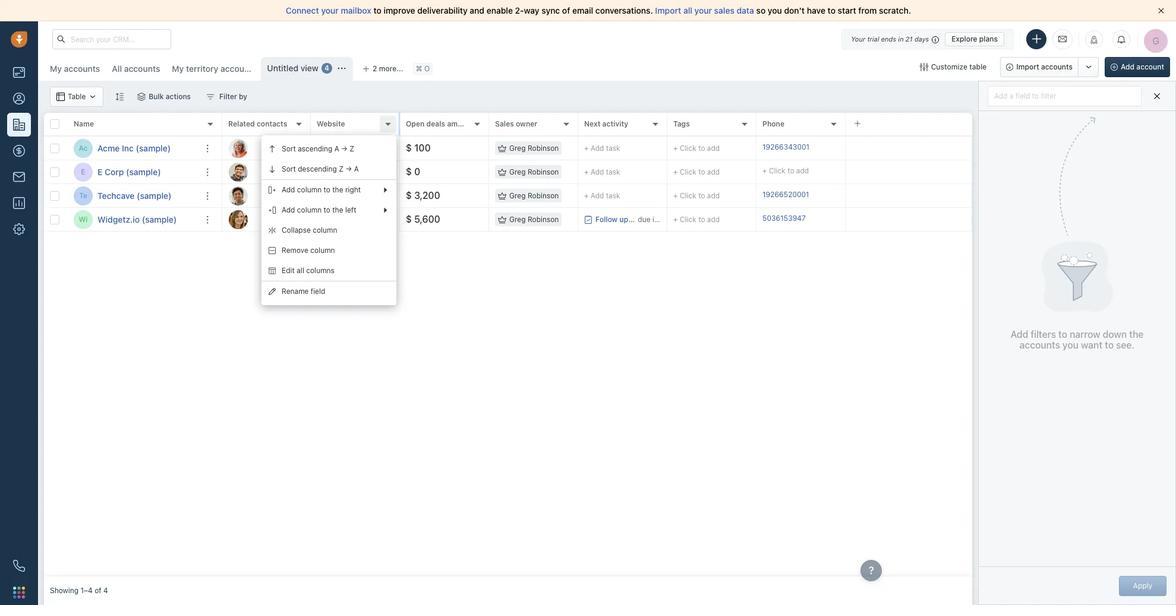 Task type: describe. For each thing, give the bounding box(es) containing it.
greg robinson for $ 3,200
[[510, 191, 559, 200]]

explore plans link
[[946, 32, 1005, 46]]

greg for 3,200
[[510, 191, 526, 200]]

related contacts
[[228, 120, 287, 129]]

$ 3,200
[[406, 190, 440, 201]]

import accounts
[[1017, 62, 1073, 71]]

the inside the add filters to narrow down the accounts you want to see.
[[1130, 330, 1144, 340]]

customize table
[[932, 62, 987, 71]]

more...
[[379, 64, 404, 73]]

2 more...
[[373, 64, 404, 73]]

edit all columns menu item
[[262, 261, 397, 281]]

cell for $ 0
[[846, 161, 973, 184]]

my territory accounts
[[172, 64, 257, 74]]

→ for z
[[341, 145, 348, 154]]

press space to select this row. row containing $ 0
[[222, 161, 973, 184]]

add filters to narrow down the accounts you want to see.
[[1011, 330, 1144, 351]]

close image
[[1159, 8, 1165, 14]]

ac
[[79, 144, 88, 153]]

connect your mailbox link
[[286, 5, 374, 15]]

narrow
[[1070, 330, 1101, 340]]

(sample) up widgetz.io (sample)
[[137, 191, 172, 201]]

2 more... button
[[356, 61, 410, 77]]

add for $ 5,600
[[708, 215, 720, 224]]

techcave
[[98, 191, 135, 201]]

sort ascending a → z menu item
[[262, 139, 397, 159]]

sort descending z → a menu item
[[262, 159, 397, 180]]

activity
[[603, 120, 629, 129]]

3,200
[[415, 190, 440, 201]]

in inside press space to select this row. row
[[653, 215, 659, 224]]

table
[[970, 62, 987, 71]]

menu containing sort ascending a → z
[[262, 136, 397, 306]]

press space to select this row. row containing widgetz.io (sample)
[[44, 208, 222, 232]]

+ click to add for $ 0
[[674, 168, 720, 177]]

1 your from the left
[[321, 5, 339, 15]]

row group containing $ 100
[[222, 137, 973, 232]]

1 vertical spatial of
[[95, 587, 101, 596]]

name
[[74, 120, 94, 129]]

robinson for 100
[[528, 144, 559, 153]]

+ add task for $ 0
[[585, 167, 621, 176]]

open
[[406, 120, 425, 129]]

sampleacme.com
[[317, 144, 376, 153]]

next
[[585, 120, 601, 129]]

connect
[[286, 5, 319, 15]]

remove column
[[282, 246, 335, 255]]

column for add column to the left
[[297, 206, 322, 215]]

sort ascending a → z
[[282, 145, 355, 154]]

acme
[[98, 143, 120, 153]]

due
[[638, 215, 651, 224]]

columns
[[306, 267, 335, 276]]

name row
[[44, 113, 222, 137]]

all accounts
[[112, 64, 160, 74]]

filters
[[1031, 330, 1057, 340]]

column for collapse column
[[313, 226, 337, 235]]

0 vertical spatial a
[[335, 145, 339, 154]]

1 horizontal spatial of
[[563, 5, 571, 15]]

⌘
[[416, 64, 423, 73]]

the for right
[[333, 186, 343, 195]]

you inside the add filters to narrow down the accounts you want to see.
[[1063, 340, 1079, 351]]

owner
[[516, 120, 538, 129]]

j image
[[229, 163, 248, 182]]

robinson for 5,600
[[528, 215, 559, 224]]

container_wx8msf4aqz5i3rn1 image inside bulk actions button
[[138, 93, 146, 101]]

corp
[[105, 167, 124, 177]]

1–4
[[81, 587, 93, 596]]

1 horizontal spatial in
[[899, 35, 904, 43]]

filter by button
[[199, 87, 255, 107]]

e for e corp (sample)
[[98, 167, 102, 177]]

from
[[859, 5, 877, 15]]

your
[[852, 35, 866, 43]]

account
[[1137, 62, 1165, 71]]

descending
[[298, 165, 337, 174]]

table button
[[50, 87, 104, 107]]

j image
[[229, 210, 248, 229]]

amount
[[447, 120, 474, 129]]

rename field
[[282, 287, 326, 296]]

filter by
[[219, 92, 247, 101]]

$ for $ 3,200
[[406, 190, 412, 201]]

0 vertical spatial z
[[350, 145, 355, 154]]

related
[[228, 120, 255, 129]]

press space to select this row. row containing acme inc (sample)
[[44, 137, 222, 161]]

remove
[[282, 246, 309, 255]]

0 horizontal spatial z
[[339, 165, 344, 174]]

+ click to add for $ 100
[[674, 144, 720, 153]]

acme inc (sample) link
[[98, 142, 171, 154]]

$ for $ 100
[[406, 143, 412, 153]]

so
[[757, 5, 766, 15]]

robinson for 3,200
[[528, 191, 559, 200]]

style_myh0__igzzd8unmi image
[[116, 92, 124, 101]]

+ add task for $ 100
[[585, 144, 621, 153]]

press space to select this row. row containing $ 3,200
[[222, 184, 973, 208]]

open deals amount
[[406, 120, 474, 129]]

task for $ 3,200
[[606, 191, 621, 200]]

field inside button
[[1016, 91, 1031, 100]]

to inside button
[[1033, 91, 1040, 100]]

name column header
[[68, 113, 222, 137]]

improve
[[384, 5, 415, 15]]

edit
[[282, 267, 295, 276]]

don't
[[785, 5, 805, 15]]

accounts for import accounts
[[1042, 62, 1073, 71]]

e corp (sample)
[[98, 167, 161, 177]]

19266520001 link
[[763, 190, 810, 202]]

import inside button
[[1017, 62, 1040, 71]]

showing 1–4 of 4
[[50, 587, 108, 596]]

left
[[345, 206, 357, 215]]

data
[[737, 5, 755, 15]]

19266343001 link
[[763, 142, 810, 155]]

0 horizontal spatial days
[[667, 215, 683, 224]]

bulk
[[149, 92, 164, 101]]

2 your from the left
[[695, 5, 712, 15]]

s image
[[229, 186, 248, 205]]

19266520001
[[763, 190, 810, 199]]

1 horizontal spatial days
[[915, 35, 930, 43]]

sync
[[542, 5, 560, 15]]

plans
[[980, 34, 998, 43]]

phone image
[[13, 561, 25, 573]]

task for $ 100
[[606, 144, 621, 153]]

+ click to add for $ 5,600
[[674, 215, 720, 224]]

click for $ 0
[[680, 168, 697, 177]]

have
[[807, 5, 826, 15]]

sales
[[715, 5, 735, 15]]

click for $ 3,200
[[680, 191, 697, 200]]

1 horizontal spatial 2
[[661, 215, 665, 224]]

add inside the add filters to narrow down the accounts you want to see.
[[1011, 330, 1029, 340]]

press space to select this row. row containing $ 5,600
[[222, 208, 973, 232]]

import accounts button
[[1001, 57, 1079, 77]]

press space to select this row. row containing $ 100
[[222, 137, 973, 161]]

bulk actions
[[149, 92, 191, 101]]

enable
[[487, 5, 513, 15]]

scratch.
[[880, 5, 912, 15]]

rename field menu item
[[262, 282, 397, 302]]

add column to the right
[[282, 186, 361, 195]]

widgetz.io (sample)
[[98, 214, 177, 224]]

acme inc (sample)
[[98, 143, 171, 153]]

l image
[[229, 139, 248, 158]]

explore plans
[[952, 34, 998, 43]]

press space to select this row. row containing e corp (sample)
[[44, 161, 222, 184]]

add for $ 0
[[708, 168, 720, 177]]

view
[[301, 63, 319, 73]]

5036153947 link
[[763, 213, 806, 226]]

sampleacme.com link
[[317, 144, 376, 153]]

rename
[[282, 287, 309, 296]]

100
[[415, 143, 431, 153]]

deals
[[427, 120, 446, 129]]



Task type: locate. For each thing, give the bounding box(es) containing it.
grid
[[44, 112, 973, 577]]

5,600
[[415, 214, 440, 225]]

te
[[79, 191, 87, 200]]

1 vertical spatial days
[[667, 215, 683, 224]]

2 inside button
[[373, 64, 377, 73]]

2 vertical spatial task
[[606, 191, 621, 200]]

5036153947
[[763, 214, 806, 223]]

to
[[374, 5, 382, 15], [828, 5, 836, 15], [1033, 91, 1040, 100], [699, 144, 706, 153], [788, 166, 795, 175], [342, 168, 349, 177], [699, 168, 706, 177], [324, 186, 331, 195], [699, 191, 706, 200], [324, 206, 331, 215], [699, 215, 706, 224], [1059, 330, 1068, 340], [1106, 340, 1114, 351]]

you right the "so"
[[768, 5, 782, 15]]

0 horizontal spatial field
[[311, 287, 326, 296]]

phone element
[[7, 555, 31, 579]]

sampletechcave.com
[[317, 191, 388, 200]]

1 vertical spatial + add task
[[585, 167, 621, 176]]

1 vertical spatial in
[[653, 215, 659, 224]]

widgetz.io
[[98, 214, 140, 224]]

column down widgetz.io link
[[313, 226, 337, 235]]

conversations.
[[596, 5, 653, 15]]

filter
[[1042, 91, 1057, 100]]

your left mailbox
[[321, 5, 339, 15]]

accounts inside the add filters to narrow down the accounts you want to see.
[[1020, 340, 1061, 351]]

column for remove column
[[311, 246, 335, 255]]

2 task from the top
[[606, 167, 621, 176]]

z down "sampleacme.com" link
[[339, 165, 344, 174]]

container_wx8msf4aqz5i3rn1 image
[[338, 64, 346, 73], [56, 93, 65, 101], [89, 93, 97, 101], [138, 93, 146, 101], [206, 93, 215, 101], [498, 144, 507, 153], [498, 168, 507, 176], [498, 192, 507, 200], [498, 216, 507, 224]]

your left sales
[[695, 5, 712, 15]]

my
[[50, 64, 62, 74], [172, 64, 184, 74]]

0 horizontal spatial all
[[297, 267, 304, 276]]

container_wx8msf4aqz5i3rn1 image left customize
[[920, 63, 929, 71]]

field inside menu item
[[311, 287, 326, 296]]

0 horizontal spatial 2
[[373, 64, 377, 73]]

0 vertical spatial the
[[333, 186, 343, 195]]

import right conversations.
[[656, 5, 682, 15]]

$ for $ 5,600
[[406, 214, 412, 225]]

container_wx8msf4aqz5i3rn1 image inside the filter by button
[[206, 93, 215, 101]]

2 vertical spatial the
[[1130, 330, 1144, 340]]

0 horizontal spatial 4
[[103, 587, 108, 596]]

1 horizontal spatial e
[[98, 167, 102, 177]]

0 vertical spatial 4
[[325, 64, 329, 73]]

collapse column menu item
[[262, 221, 397, 241]]

cell for $ 5,600
[[846, 208, 973, 231]]

of
[[563, 5, 571, 15], [95, 587, 101, 596]]

0 horizontal spatial container_wx8msf4aqz5i3rn1 image
[[585, 216, 593, 224]]

row group containing acme inc (sample)
[[44, 137, 222, 232]]

my accounts button
[[44, 57, 106, 81], [50, 64, 100, 74]]

1 vertical spatial all
[[297, 267, 304, 276]]

my for my territory accounts
[[172, 64, 184, 74]]

1 task from the top
[[606, 144, 621, 153]]

actions
[[166, 92, 191, 101]]

collapse column
[[282, 226, 337, 235]]

4
[[325, 64, 329, 73], [103, 587, 108, 596]]

(sample)
[[136, 143, 171, 153], [126, 167, 161, 177], [137, 191, 172, 201], [142, 214, 177, 224]]

1 vertical spatial task
[[606, 167, 621, 176]]

ends
[[882, 35, 897, 43]]

accounts up by
[[221, 64, 257, 74]]

4 robinson from the top
[[528, 215, 559, 224]]

accounts
[[1042, 62, 1073, 71], [64, 64, 100, 74], [124, 64, 160, 74], [221, 64, 257, 74], [1020, 340, 1061, 351]]

(sample) down 'techcave (sample)' link
[[142, 214, 177, 224]]

(sample) down acme inc (sample) link at the top of the page
[[126, 167, 161, 177]]

3 greg robinson from the top
[[510, 191, 559, 200]]

0 vertical spatial task
[[606, 144, 621, 153]]

2-
[[515, 5, 524, 15]]

accounts up table
[[64, 64, 100, 74]]

1 horizontal spatial field
[[1016, 91, 1031, 100]]

0 vertical spatial sort
[[282, 145, 296, 154]]

1 horizontal spatial container_wx8msf4aqz5i3rn1 image
[[920, 63, 929, 71]]

+ add task
[[585, 144, 621, 153], [585, 167, 621, 176], [585, 191, 621, 200]]

z
[[350, 145, 355, 154], [339, 165, 344, 174]]

accounts down send email icon
[[1042, 62, 1073, 71]]

4 greg from the top
[[510, 215, 526, 224]]

21
[[906, 35, 913, 43]]

container_wx8msf4aqz5i3rn1 image left due
[[585, 216, 593, 224]]

1 horizontal spatial your
[[695, 5, 712, 15]]

add a field to filter
[[995, 91, 1057, 100]]

0 vertical spatial days
[[915, 35, 930, 43]]

accounts right all
[[124, 64, 160, 74]]

4 inside untitled view 4
[[325, 64, 329, 73]]

your trial ends in 21 days
[[852, 35, 930, 43]]

1 robinson from the top
[[528, 144, 559, 153]]

e for e
[[81, 168, 85, 177]]

sales owner
[[495, 120, 538, 129]]

2 cell from the top
[[846, 161, 973, 184]]

a
[[1010, 91, 1014, 100]]

untitled view link
[[267, 62, 319, 74]]

e up te
[[81, 168, 85, 177]]

0 vertical spatial you
[[768, 5, 782, 15]]

$ 5,600
[[406, 214, 440, 225]]

0 horizontal spatial your
[[321, 5, 339, 15]]

1 vertical spatial z
[[339, 165, 344, 174]]

task for $ 0
[[606, 167, 621, 176]]

1 vertical spatial →
[[346, 165, 352, 174]]

1 vertical spatial a
[[354, 165, 359, 174]]

techcave (sample)
[[98, 191, 172, 201]]

menu
[[262, 136, 397, 306]]

sort left the descending
[[282, 165, 296, 174]]

3 greg from the top
[[510, 191, 526, 200]]

freshworks switcher image
[[13, 587, 25, 599]]

2 row group from the left
[[222, 137, 973, 232]]

days right due
[[667, 215, 683, 224]]

sales
[[495, 120, 514, 129]]

a right ascending
[[335, 145, 339, 154]]

in
[[899, 35, 904, 43], [653, 215, 659, 224]]

connect your mailbox to improve deliverability and enable 2-way sync of email conversations. import all your sales data so you don't have to start from scratch.
[[286, 5, 912, 15]]

0 vertical spatial →
[[341, 145, 348, 154]]

add for $ 3,200
[[708, 191, 720, 200]]

click for $ 5,600
[[680, 215, 697, 224]]

in left 21
[[899, 35, 904, 43]]

edit all columns
[[282, 267, 335, 276]]

0 vertical spatial 2
[[373, 64, 377, 73]]

send email image
[[1059, 34, 1067, 44]]

→
[[341, 145, 348, 154], [346, 165, 352, 174]]

→ up sort descending z → a menu item
[[341, 145, 348, 154]]

+ click to add
[[674, 144, 720, 153], [763, 166, 809, 175], [317, 168, 363, 177], [674, 168, 720, 177], [674, 191, 720, 200], [674, 215, 720, 224]]

all right the edit
[[297, 267, 304, 276]]

field
[[1016, 91, 1031, 100], [311, 287, 326, 296]]

import up add a field to filter
[[1017, 62, 1040, 71]]

19266343001
[[763, 143, 810, 152]]

sort left ascending
[[282, 145, 296, 154]]

all left sales
[[684, 5, 693, 15]]

right
[[345, 186, 361, 195]]

my up table dropdown button
[[50, 64, 62, 74]]

sort descending z → a
[[282, 165, 359, 174]]

import accounts group
[[1001, 57, 1100, 77]]

collapse
[[282, 226, 311, 235]]

sort for sort descending z → a
[[282, 165, 296, 174]]

$ left 3,200
[[406, 190, 412, 201]]

cell
[[846, 137, 973, 160], [846, 161, 973, 184], [846, 184, 973, 208], [846, 208, 973, 231]]

0 vertical spatial all
[[684, 5, 693, 15]]

accounts for all accounts
[[124, 64, 160, 74]]

4 $ from the top
[[406, 214, 412, 225]]

table
[[68, 92, 86, 101]]

1 horizontal spatial z
[[350, 145, 355, 154]]

1 vertical spatial 2
[[661, 215, 665, 224]]

+ add task for $ 3,200
[[585, 191, 621, 200]]

$ 0
[[406, 167, 421, 177]]

1 horizontal spatial import
[[1017, 62, 1040, 71]]

column for add column to the right
[[297, 186, 322, 195]]

4 greg robinson from the top
[[510, 215, 559, 224]]

greg for 5,600
[[510, 215, 526, 224]]

2 my from the left
[[172, 64, 184, 74]]

press space to select this row. row
[[44, 137, 222, 161], [222, 137, 973, 161], [44, 161, 222, 184], [222, 161, 973, 184], [44, 184, 222, 208], [222, 184, 973, 208], [44, 208, 222, 232], [222, 208, 973, 232]]

2 vertical spatial + add task
[[585, 191, 621, 200]]

the right down
[[1130, 330, 1144, 340]]

want
[[1082, 340, 1103, 351]]

the up widgetz.io link
[[333, 206, 343, 215]]

0 vertical spatial + add task
[[585, 144, 621, 153]]

$ left 100
[[406, 143, 412, 153]]

the left right
[[333, 186, 343, 195]]

the for left
[[333, 206, 343, 215]]

1 horizontal spatial a
[[354, 165, 359, 174]]

website
[[317, 120, 345, 129]]

$ left 0
[[406, 167, 412, 177]]

3 robinson from the top
[[528, 191, 559, 200]]

inc
[[122, 143, 134, 153]]

accounts left the "narrow"
[[1020, 340, 1061, 351]]

0 vertical spatial of
[[563, 5, 571, 15]]

greg for 0
[[510, 168, 526, 177]]

my for my accounts
[[50, 64, 62, 74]]

untitled
[[267, 63, 299, 73]]

2 robinson from the top
[[528, 168, 559, 177]]

1 row group from the left
[[44, 137, 222, 232]]

by
[[239, 92, 247, 101]]

1 $ from the top
[[406, 143, 412, 153]]

2 $ from the top
[[406, 167, 412, 177]]

0 horizontal spatial you
[[768, 5, 782, 15]]

0 vertical spatial in
[[899, 35, 904, 43]]

1 horizontal spatial my
[[172, 64, 184, 74]]

container_wx8msf4aqz5i3rn1 image
[[920, 63, 929, 71], [585, 216, 593, 224]]

1 cell from the top
[[846, 137, 973, 160]]

trial
[[868, 35, 880, 43]]

$ for $ 0
[[406, 167, 412, 177]]

task
[[606, 144, 621, 153], [606, 167, 621, 176], [606, 191, 621, 200]]

territory
[[186, 64, 218, 74]]

field down columns
[[311, 287, 326, 296]]

1 + add task from the top
[[585, 144, 621, 153]]

2 + add task from the top
[[585, 167, 621, 176]]

1 vertical spatial 4
[[103, 587, 108, 596]]

4 cell from the top
[[846, 208, 973, 231]]

column
[[297, 186, 322, 195], [297, 206, 322, 215], [313, 226, 337, 235], [311, 246, 335, 255]]

0 horizontal spatial of
[[95, 587, 101, 596]]

container_wx8msf4aqz5i3rn1 image inside the "customize table" button
[[920, 63, 929, 71]]

0 horizontal spatial in
[[653, 215, 659, 224]]

accounts inside button
[[1042, 62, 1073, 71]]

3 cell from the top
[[846, 184, 973, 208]]

greg robinson for $ 5,600
[[510, 215, 559, 224]]

column up columns
[[311, 246, 335, 255]]

click for $ 100
[[680, 144, 697, 153]]

0 vertical spatial import
[[656, 5, 682, 15]]

greg for 100
[[510, 144, 526, 153]]

→ up right
[[346, 165, 352, 174]]

(sample) down name "column header"
[[136, 143, 171, 153]]

0 horizontal spatial e
[[81, 168, 85, 177]]

wi
[[79, 215, 88, 224]]

+
[[585, 144, 589, 153], [674, 144, 678, 153], [763, 166, 767, 175], [585, 167, 589, 176], [317, 168, 321, 177], [674, 168, 678, 177], [585, 191, 589, 200], [674, 191, 678, 200], [674, 215, 678, 224]]

add account
[[1122, 62, 1165, 71]]

1 vertical spatial field
[[311, 287, 326, 296]]

bulk actions button
[[130, 87, 199, 107]]

add for $ 100
[[708, 144, 720, 153]]

Search your CRM... text field
[[52, 29, 171, 49]]

sampletechcave.com link
[[317, 191, 388, 200]]

cell for $ 100
[[846, 137, 973, 160]]

$ left 5,600
[[406, 214, 412, 225]]

1 my from the left
[[50, 64, 62, 74]]

of right sync
[[563, 5, 571, 15]]

0 horizontal spatial my
[[50, 64, 62, 74]]

0 horizontal spatial a
[[335, 145, 339, 154]]

column down the descending
[[297, 186, 322, 195]]

+ click to add for $ 3,200
[[674, 191, 720, 200]]

sort for sort ascending a → z
[[282, 145, 296, 154]]

→ for a
[[346, 165, 352, 174]]

my left territory
[[172, 64, 184, 74]]

$
[[406, 143, 412, 153], [406, 167, 412, 177], [406, 190, 412, 201], [406, 214, 412, 225]]

the
[[333, 186, 343, 195], [333, 206, 343, 215], [1130, 330, 1144, 340]]

z up sort descending z → a menu item
[[350, 145, 355, 154]]

e inside e corp (sample) link
[[98, 167, 102, 177]]

2 right due
[[661, 215, 665, 224]]

1 vertical spatial container_wx8msf4aqz5i3rn1 image
[[585, 216, 593, 224]]

$ 100
[[406, 143, 431, 153]]

start
[[838, 5, 857, 15]]

cell for $ 3,200
[[846, 184, 973, 208]]

3 task from the top
[[606, 191, 621, 200]]

4 right view
[[325, 64, 329, 73]]

2 left more...
[[373, 64, 377, 73]]

2 sort from the top
[[282, 165, 296, 174]]

row group
[[44, 137, 222, 232], [222, 137, 973, 232]]

robinson for 0
[[528, 168, 559, 177]]

1 sort from the top
[[282, 145, 296, 154]]

0 vertical spatial container_wx8msf4aqz5i3rn1 image
[[920, 63, 929, 71]]

column up collapse column
[[297, 206, 322, 215]]

1 horizontal spatial all
[[684, 5, 693, 15]]

0 horizontal spatial import
[[656, 5, 682, 15]]

greg robinson for $ 100
[[510, 144, 559, 153]]

days right 21
[[915, 35, 930, 43]]

2 greg robinson from the top
[[510, 168, 559, 177]]

0 vertical spatial field
[[1016, 91, 1031, 100]]

of right 1–4
[[95, 587, 101, 596]]

1 vertical spatial the
[[333, 206, 343, 215]]

2 greg from the top
[[510, 168, 526, 177]]

0
[[415, 167, 421, 177]]

1 greg from the top
[[510, 144, 526, 153]]

click
[[680, 144, 697, 153], [769, 166, 786, 175], [323, 168, 340, 177], [680, 168, 697, 177], [680, 191, 697, 200], [680, 215, 697, 224]]

ascending
[[298, 145, 333, 154]]

3 $ from the top
[[406, 190, 412, 201]]

a up right
[[354, 165, 359, 174]]

widgetz.io (sample) link
[[98, 214, 177, 226]]

all inside menu item
[[297, 267, 304, 276]]

you left want
[[1063, 340, 1079, 351]]

3 + add task from the top
[[585, 191, 621, 200]]

1 horizontal spatial 4
[[325, 64, 329, 73]]

4 right 1–4
[[103, 587, 108, 596]]

way
[[524, 5, 540, 15]]

1 vertical spatial you
[[1063, 340, 1079, 351]]

1 greg robinson from the top
[[510, 144, 559, 153]]

filter
[[219, 92, 237, 101]]

showing
[[50, 587, 79, 596]]

2
[[373, 64, 377, 73], [661, 215, 665, 224]]

1 vertical spatial sort
[[282, 165, 296, 174]]

field right a
[[1016, 91, 1031, 100]]

greg robinson for $ 0
[[510, 168, 559, 177]]

remove column menu item
[[262, 241, 397, 261]]

1 vertical spatial import
[[1017, 62, 1040, 71]]

1 horizontal spatial you
[[1063, 340, 1079, 351]]

accounts for my accounts
[[64, 64, 100, 74]]

e left corp
[[98, 167, 102, 177]]

grid containing $ 100
[[44, 112, 973, 577]]

due in 2 days
[[638, 215, 683, 224]]

in right due
[[653, 215, 659, 224]]

press space to select this row. row containing techcave (sample)
[[44, 184, 222, 208]]



Task type: vqa. For each thing, say whether or not it's contained in the screenshot.
other trash
no



